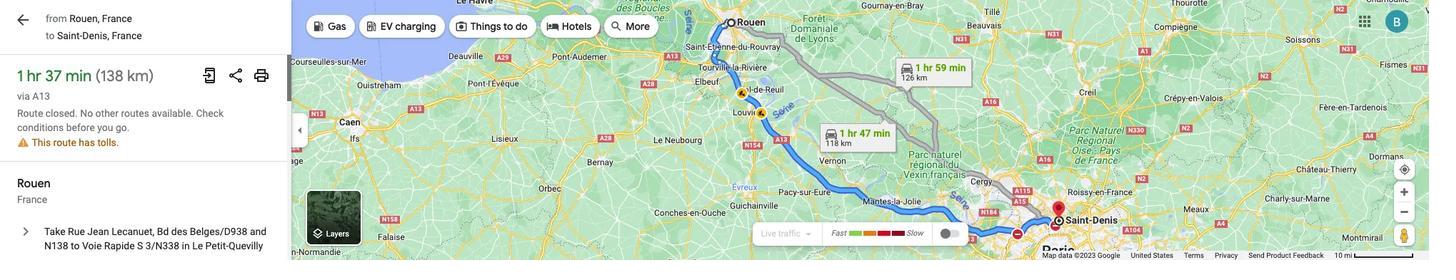 Task type: vqa. For each thing, say whether or not it's contained in the screenshot.
193 This price for this flight doesn't include overhead bin access. If you need a carry-on bag, use the Bags filter to update prices. image
no



Task type: locate. For each thing, give the bounding box(es) containing it.
10 mi button
[[1335, 252, 1415, 260]]

show street view coverage image
[[1395, 225, 1416, 247]]

mi
[[1345, 252, 1353, 260]]

go.
[[116, 122, 130, 134]]

from rouen, france to saint-denis, france
[[46, 13, 142, 41]]

/ right s
[[151, 241, 155, 252]]

lecanuet
[[112, 227, 153, 238]]

conditions
[[17, 122, 64, 134]]

available.
[[152, 108, 194, 119]]

more
[[626, 20, 650, 33]]

to
[[504, 20, 513, 33], [46, 30, 55, 41], [71, 241, 80, 252]]

rapide
[[104, 241, 135, 252]]

things to do
[[471, 20, 528, 33]]

slow
[[907, 229, 924, 239]]

des
[[171, 227, 187, 238]]

france up denis,
[[102, 13, 132, 24]]

france down rouen
[[17, 195, 47, 206]]

to inside take rue jean lecanuet , bd des belges / d938 and n138 to voie rapide s 3 / n338 in le petit-quevilly
[[71, 241, 80, 252]]

/
[[220, 227, 224, 238], [151, 241, 155, 252]]

fast
[[831, 229, 847, 239]]

2 horizontal spatial to
[[504, 20, 513, 33]]

map
[[1043, 252, 1057, 260]]

states
[[1154, 252, 1174, 260]]

138
[[100, 66, 123, 86]]

gas button
[[307, 9, 355, 44]]

km
[[127, 66, 149, 86]]

gas
[[328, 20, 346, 33]]

to inside button
[[504, 20, 513, 33]]

0 horizontal spatial to
[[46, 30, 55, 41]]

10
[[1335, 252, 1343, 260]]

to down the rue
[[71, 241, 80, 252]]

send product feedback button
[[1249, 252, 1324, 261]]

/ up "petit-"
[[220, 227, 224, 238]]

©2023
[[1075, 252, 1096, 260]]

petit-
[[205, 241, 229, 252]]

footer
[[1043, 252, 1335, 261]]

main content
[[0, 0, 292, 261]]

check
[[196, 108, 224, 119]]

france
[[102, 13, 132, 24], [112, 30, 142, 41], [17, 195, 47, 206]]

do
[[516, 20, 528, 33]]

live traffic list box
[[761, 229, 814, 241]]

1 vertical spatial /
[[151, 241, 155, 252]]

footer containing map data ©2023 google
[[1043, 252, 1335, 261]]

live traffic
[[761, 229, 801, 239]]

0 horizontal spatial /
[[151, 241, 155, 252]]

voie
[[82, 241, 102, 252]]

traffic
[[779, 229, 801, 239]]

things to do button
[[449, 9, 536, 44]]

2 vertical spatial france
[[17, 195, 47, 206]]

0 vertical spatial /
[[220, 227, 224, 238]]

charging
[[395, 20, 436, 33]]

to down from
[[46, 30, 55, 41]]

no
[[80, 108, 93, 119]]

to inside from rouen, france to saint-denis, france
[[46, 30, 55, 41]]

layers
[[326, 230, 349, 240]]

product
[[1267, 252, 1292, 260]]

1 horizontal spatial to
[[71, 241, 80, 252]]

map data ©2023 google
[[1043, 252, 1121, 260]]

saint-
[[57, 30, 82, 41]]

send
[[1249, 252, 1265, 260]]

n338
[[155, 241, 179, 252]]

zoom out image
[[1400, 207, 1411, 218]]

terms button
[[1185, 252, 1205, 261]]

rouen,
[[69, 13, 100, 24]]

united states
[[1131, 252, 1174, 260]]

quevilly
[[229, 241, 263, 252]]

hotels button
[[541, 9, 600, 44]]

to left the 'do'
[[504, 20, 513, 33]]

closed.
[[46, 108, 78, 119]]

,
[[153, 227, 155, 238]]

in
[[182, 241, 190, 252]]

france inside rouen france
[[17, 195, 47, 206]]

1 horizontal spatial /
[[220, 227, 224, 238]]

other
[[95, 108, 119, 119]]

collapse side panel image
[[292, 123, 308, 138]]

jean
[[87, 227, 109, 238]]

route
[[53, 137, 76, 149]]

37
[[45, 66, 62, 86]]

france right denis,
[[112, 30, 142, 41]]

via a13
[[17, 91, 50, 102]]

send product feedback
[[1249, 252, 1324, 260]]

data
[[1059, 252, 1073, 260]]



Task type: describe. For each thing, give the bounding box(es) containing it.
main content containing 1 hr 37 min
[[0, 0, 292, 261]]

google maps element
[[0, 0, 1430, 261]]

live
[[761, 229, 777, 239]]

from
[[46, 13, 67, 24]]

live traffic option
[[761, 229, 801, 239]]

take
[[44, 227, 65, 238]]

min
[[66, 66, 92, 86]]

show your location image
[[1399, 164, 1412, 176]]

more button
[[605, 9, 659, 44]]

hotels
[[562, 20, 592, 33]]

routes
[[121, 108, 149, 119]]

1
[[17, 66, 23, 86]]

1 vertical spatial france
[[112, 30, 142, 41]]

route
[[17, 108, 43, 119]]

has
[[79, 137, 95, 149]]

zoom in image
[[1400, 187, 1411, 198]]

ev charging button
[[359, 9, 445, 44]]

ev charging
[[381, 20, 436, 33]]

3
[[146, 241, 151, 252]]

 Show traffic  checkbox
[[941, 229, 961, 240]]

feedback
[[1294, 252, 1324, 260]]

n138
[[44, 241, 68, 252]]

this route has tolls.
[[32, 137, 119, 149]]

hr
[[27, 66, 42, 86]]

rouen
[[17, 177, 51, 192]]

a13
[[32, 91, 50, 102]]

route closed. no other routes available. check conditions before you go.
[[17, 108, 224, 134]]

united states button
[[1131, 252, 1174, 261]]

google
[[1098, 252, 1121, 260]]

terms
[[1185, 252, 1205, 260]]

(
[[95, 66, 100, 86]]

this
[[32, 137, 51, 149]]

you
[[97, 122, 113, 134]]

belges
[[190, 227, 220, 238]]

footer inside "google maps" element
[[1043, 252, 1335, 261]]

denis,
[[82, 30, 109, 41]]

directions from rouen, france to saint-denis, france region
[[0, 55, 292, 261]]

via
[[17, 91, 30, 102]]

tolls.
[[97, 137, 119, 149]]

rouen france
[[17, 177, 51, 206]]

bd
[[157, 227, 169, 238]]

0 vertical spatial france
[[102, 13, 132, 24]]

before
[[66, 122, 95, 134]]

rue
[[68, 227, 85, 238]]

privacy
[[1215, 252, 1239, 260]]

united
[[1131, 252, 1152, 260]]

warning tooltip
[[17, 138, 29, 148]]

le
[[192, 241, 203, 252]]

ev
[[381, 20, 393, 33]]

1 hr 37 min ( 138 km )
[[17, 66, 154, 86]]

and
[[250, 227, 267, 238]]

privacy button
[[1215, 252, 1239, 261]]

10 mi
[[1335, 252, 1353, 260]]

s
[[137, 241, 143, 252]]

)
[[149, 66, 154, 86]]

d938
[[224, 227, 248, 238]]

things
[[471, 20, 501, 33]]

take rue jean lecanuet , bd des belges / d938 and n138 to voie rapide s 3 / n338 in le petit-quevilly
[[44, 227, 267, 252]]



